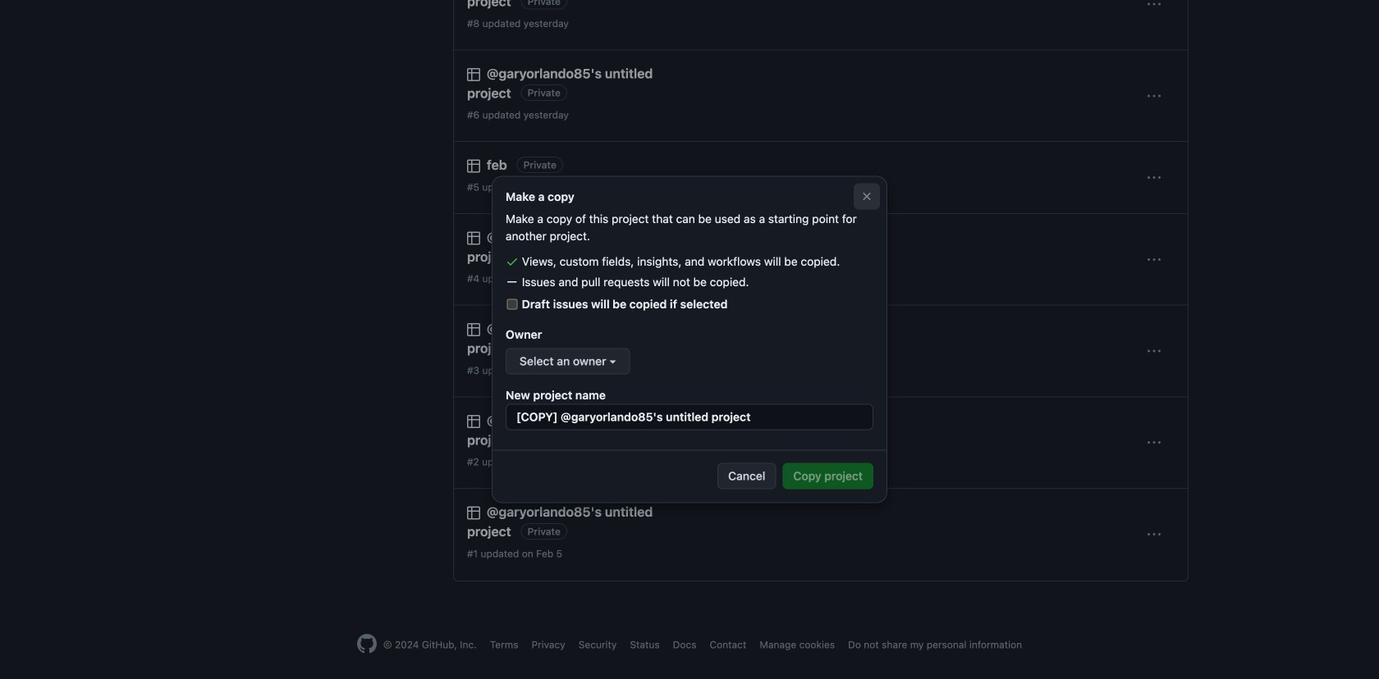 Task type: vqa. For each thing, say whether or not it's contained in the screenshot.
second days from the top of the page
no



Task type: locate. For each thing, give the bounding box(es) containing it.
2 table image from the top
[[467, 324, 480, 337]]

kebab horizontal image
[[1148, 0, 1161, 11], [1148, 90, 1161, 103], [1148, 172, 1161, 185], [1148, 254, 1161, 267], [1148, 437, 1161, 450]]

1 vertical spatial kebab horizontal image
[[1148, 529, 1161, 542]]

2 vertical spatial table image
[[467, 415, 480, 429]]

kebab horizontal image
[[1148, 345, 1161, 358], [1148, 529, 1161, 542]]

2 kebab horizontal image from the top
[[1148, 529, 1161, 542]]

None checkbox
[[506, 299, 519, 310]]

0 vertical spatial kebab horizontal image
[[1148, 345, 1161, 358]]

2 table image from the top
[[467, 232, 480, 245]]

1 vertical spatial table image
[[467, 232, 480, 245]]

0 vertical spatial table image
[[467, 160, 480, 173]]

3 kebab horizontal image from the top
[[1148, 172, 1161, 185]]

4 kebab horizontal image from the top
[[1148, 254, 1161, 267]]

table image
[[467, 160, 480, 173], [467, 324, 480, 337], [467, 507, 480, 520]]

Name field
[[506, 404, 874, 431]]

green checkmark image
[[506, 255, 519, 269]]

3 table image from the top
[[467, 507, 480, 520]]

0 vertical spatial table image
[[467, 68, 480, 81]]

2 vertical spatial table image
[[467, 507, 480, 520]]

5 kebab horizontal image from the top
[[1148, 437, 1161, 450]]

close image
[[861, 190, 874, 203]]

kebab horizontal image for third table image from the bottom of the page
[[1148, 172, 1161, 185]]

table image
[[467, 68, 480, 81], [467, 232, 480, 245], [467, 415, 480, 429]]

1 vertical spatial table image
[[467, 324, 480, 337]]

3 table image from the top
[[467, 415, 480, 429]]



Task type: describe. For each thing, give the bounding box(es) containing it.
kebab horizontal image for 1st table icon from the bottom
[[1148, 437, 1161, 450]]

1 table image from the top
[[467, 160, 480, 173]]

kebab horizontal image for second table icon from the top
[[1148, 254, 1161, 267]]

1 kebab horizontal image from the top
[[1148, 345, 1161, 358]]

2 kebab horizontal image from the top
[[1148, 90, 1161, 103]]

1 kebab horizontal image from the top
[[1148, 0, 1161, 11]]

dash image
[[506, 276, 519, 289]]

homepage image
[[357, 635, 377, 654]]

1 table image from the top
[[467, 68, 480, 81]]



